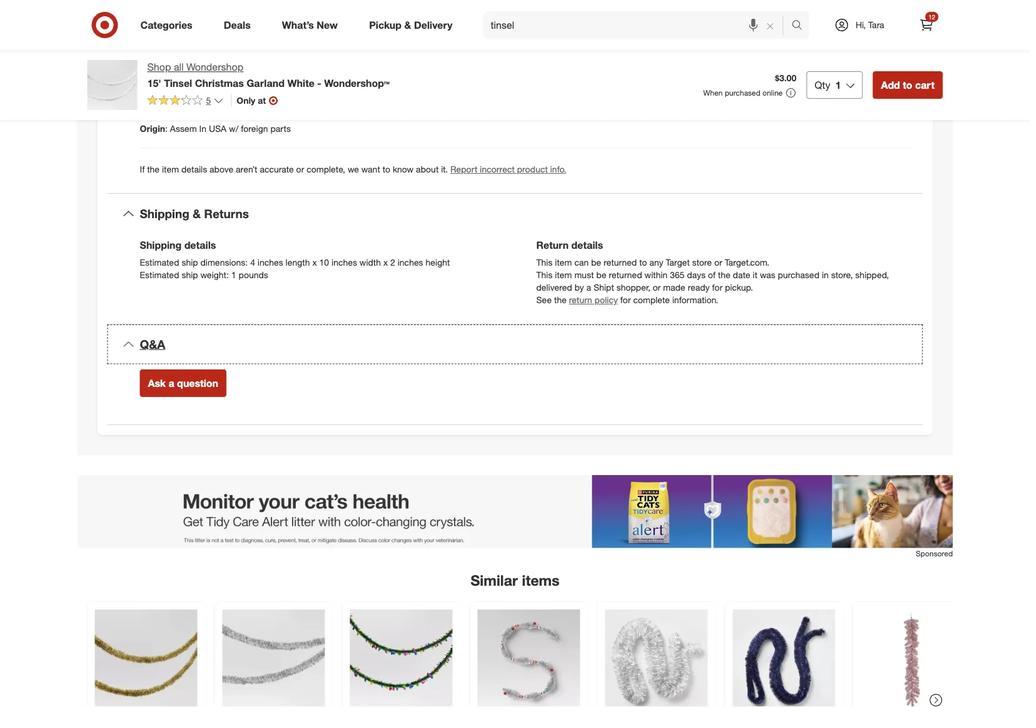 Task type: locate. For each thing, give the bounding box(es) containing it.
transpac artificial 60 in. multicolor christmas merry tinsel garland image
[[860, 610, 963, 707]]

details inside shipping details estimated ship dimensions: 4 inches length x 10 inches width x 2 inches height estimated ship weight: 1 pounds
[[184, 239, 216, 251]]

1 vertical spatial estimated
[[140, 270, 179, 280]]

0 horizontal spatial inches
[[258, 257, 283, 268]]

only
[[237, 95, 255, 106]]

or
[[296, 164, 304, 175], [714, 257, 722, 268], [653, 282, 661, 293]]

(dpci)
[[196, 85, 223, 96]]

a inside button
[[169, 377, 174, 389]]

0 vertical spatial a
[[587, 282, 591, 293]]

0 horizontal spatial :
[[159, 47, 161, 58]]

2 vertical spatial the
[[554, 295, 567, 306]]

made
[[663, 282, 685, 293]]

when purchased online
[[703, 88, 783, 98]]

origin
[[140, 123, 165, 134]]

15' tinsel christmas garland silver - wondershop™ image
[[222, 610, 325, 707]]

1 horizontal spatial a
[[587, 282, 591, 293]]

: for assem
[[165, 123, 168, 134]]

1 vertical spatial purchased
[[778, 270, 820, 280]]

pickup & delivery
[[369, 19, 453, 31]]

-
[[317, 77, 321, 89]]

categories link
[[130, 11, 208, 39]]

a right by
[[587, 282, 591, 293]]

x left 10
[[312, 257, 317, 268]]

the right of
[[718, 270, 731, 280]]

it
[[753, 270, 758, 280]]

365
[[670, 270, 685, 280]]

inches right 2
[[398, 257, 423, 268]]

1 vertical spatial this
[[536, 270, 553, 280]]

1 inside shipping details estimated ship dimensions: 4 inches length x 10 inches width x 2 inches height estimated ship weight: 1 pounds
[[231, 270, 236, 280]]

to left any at top
[[639, 257, 647, 268]]

details for shipping
[[184, 239, 216, 251]]

the down delivered
[[554, 295, 567, 306]]

2 horizontal spatial or
[[714, 257, 722, 268]]

search
[[786, 20, 816, 32]]

0 horizontal spatial purchased
[[725, 88, 761, 98]]

0 vertical spatial item
[[162, 164, 179, 175]]

1 right qty
[[836, 79, 841, 91]]

0 vertical spatial &
[[404, 19, 411, 31]]

20-
[[246, 85, 259, 96]]

only at
[[237, 95, 266, 106]]

origin : assem in usa w/ foreign parts
[[140, 123, 291, 134]]

this up delivered
[[536, 270, 553, 280]]

estimated
[[140, 257, 179, 268], [140, 270, 179, 280]]

1 vertical spatial ship
[[182, 270, 198, 280]]

item right the if
[[162, 164, 179, 175]]

1 estimated from the top
[[140, 257, 179, 268]]

0 vertical spatial purchased
[[725, 88, 761, 98]]

1 down 'dimensions:'
[[231, 270, 236, 280]]

details up 'dimensions:'
[[184, 239, 216, 251]]

a right ask at the left of the page
[[169, 377, 174, 389]]

0 vertical spatial to
[[903, 79, 913, 91]]

0 vertical spatial returned
[[604, 257, 637, 268]]

hi, tara
[[856, 19, 884, 30]]

0 vertical spatial for
[[712, 282, 723, 293]]

within
[[645, 270, 668, 280]]

the right the if
[[147, 164, 160, 175]]

add to cart
[[881, 79, 935, 91]]

0 horizontal spatial a
[[169, 377, 174, 389]]

ask a question button
[[140, 370, 226, 397]]

shipping down shipping & returns
[[140, 239, 182, 251]]

& inside dropdown button
[[193, 206, 201, 221]]

0 vertical spatial ship
[[182, 257, 198, 268]]

ship left 'dimensions:'
[[182, 257, 198, 268]]

1 shipping from the top
[[140, 206, 189, 221]]

by
[[575, 282, 584, 293]]

shipping down the if
[[140, 206, 189, 221]]

x
[[312, 257, 317, 268], [383, 257, 388, 268]]

10' tinsel christmas garland silver - wondershop™ image
[[605, 610, 708, 707]]

information.
[[672, 295, 719, 306]]

this
[[536, 257, 553, 268], [536, 270, 553, 280]]

1 vertical spatial &
[[193, 206, 201, 221]]

1 vertical spatial :
[[223, 85, 226, 96]]

for down of
[[712, 282, 723, 293]]

0 vertical spatial the
[[147, 164, 160, 175]]

the
[[147, 164, 160, 175], [718, 270, 731, 280], [554, 295, 567, 306]]

pickup
[[369, 19, 402, 31]]

1 horizontal spatial x
[[383, 257, 388, 268]]

return policy link
[[569, 295, 618, 306]]

2 vertical spatial :
[[165, 123, 168, 134]]

1 horizontal spatial :
[[165, 123, 168, 134]]

1 horizontal spatial or
[[653, 282, 661, 293]]

item
[[140, 85, 158, 96]]

2 horizontal spatial :
[[223, 85, 226, 96]]

wondershop™
[[324, 77, 390, 89]]

1 horizontal spatial 1
[[836, 79, 841, 91]]

ship left weight:
[[182, 270, 198, 280]]

0 horizontal spatial x
[[312, 257, 317, 268]]

parts
[[270, 123, 291, 134]]

0 horizontal spatial 1
[[231, 270, 236, 280]]

item left the can
[[555, 257, 572, 268]]

shipping for shipping & returns
[[140, 206, 189, 221]]

details
[[181, 164, 207, 175], [184, 239, 216, 251], [571, 239, 603, 251]]

add to cart button
[[873, 71, 943, 99]]

returned
[[604, 257, 637, 268], [609, 270, 642, 280]]

for down shopper,
[[620, 295, 631, 306]]

2 horizontal spatial to
[[903, 79, 913, 91]]

what's
[[282, 19, 314, 31]]

: for 032887100351
[[159, 47, 161, 58]]

: up shop
[[159, 47, 161, 58]]

1
[[836, 79, 841, 91], [231, 270, 236, 280]]

to right the want
[[383, 164, 390, 175]]

1 horizontal spatial &
[[404, 19, 411, 31]]

: left 051-
[[223, 85, 226, 96]]

0 horizontal spatial or
[[296, 164, 304, 175]]

assem
[[170, 123, 197, 134]]

10
[[319, 257, 329, 268]]

shipping inside shipping details estimated ship dimensions: 4 inches length x 10 inches width x 2 inches height estimated ship weight: 1 pounds
[[140, 239, 182, 251]]

& for shipping
[[193, 206, 201, 221]]

6' tinsel with painted ornaments christmas decorative wall garland silver - wondershop™ image
[[478, 610, 580, 707]]

1 ship from the top
[[182, 257, 198, 268]]

tcin
[[140, 9, 160, 20]]

1 vertical spatial or
[[714, 257, 722, 268]]

1 inches from the left
[[258, 257, 283, 268]]

or down within
[[653, 282, 661, 293]]

ready
[[688, 282, 710, 293]]

inches right 10
[[332, 257, 357, 268]]

0 vertical spatial or
[[296, 164, 304, 175]]

target
[[666, 257, 690, 268]]

for
[[712, 282, 723, 293], [620, 295, 631, 306]]

this down "return"
[[536, 257, 553, 268]]

1 vertical spatial for
[[620, 295, 631, 306]]

1 vertical spatial the
[[718, 270, 731, 280]]

if the item details above aren't accurate or complete, we want to know about it. report incorrect product info.
[[140, 164, 566, 175]]

ship
[[182, 257, 198, 268], [182, 270, 198, 280]]

2 vertical spatial or
[[653, 282, 661, 293]]

to right add
[[903, 79, 913, 91]]

x left 2
[[383, 257, 388, 268]]

at
[[258, 95, 266, 106]]

shipping
[[140, 206, 189, 221], [140, 239, 182, 251]]

15' tinsel christmas garland gold - wondershop™ image
[[95, 610, 197, 707]]

incorrect
[[480, 164, 515, 175]]

deals link
[[213, 11, 266, 39]]

inches right 4
[[258, 257, 283, 268]]

advertisement region
[[77, 475, 953, 549]]

complete
[[633, 295, 670, 306]]

hi,
[[856, 19, 866, 30]]

want
[[361, 164, 380, 175]]

estimated down shipping & returns
[[140, 257, 179, 268]]

a
[[587, 282, 591, 293], [169, 377, 174, 389]]

or up of
[[714, 257, 722, 268]]

051-
[[228, 85, 246, 96]]

sponsored
[[916, 549, 953, 559]]

: left assem
[[165, 123, 168, 134]]

1 vertical spatial returned
[[609, 270, 642, 280]]

1 vertical spatial shipping
[[140, 239, 182, 251]]

qty 1
[[815, 79, 841, 91]]

0 vertical spatial :
[[159, 47, 161, 58]]

1 horizontal spatial purchased
[[778, 270, 820, 280]]

usa
[[209, 123, 227, 134]]

0 horizontal spatial the
[[147, 164, 160, 175]]

2 vertical spatial item
[[555, 270, 572, 280]]

1 horizontal spatial inches
[[332, 257, 357, 268]]

& right pickup
[[404, 19, 411, 31]]

2 horizontal spatial inches
[[398, 257, 423, 268]]

shipping inside dropdown button
[[140, 206, 189, 221]]

aren't
[[236, 164, 257, 175]]

What can we help you find? suggestions appear below search field
[[483, 11, 795, 39]]

purchased right 'when'
[[725, 88, 761, 98]]

what's new
[[282, 19, 338, 31]]

be up shipt
[[596, 270, 606, 280]]

shipping for shipping details estimated ship dimensions: 4 inches length x 10 inches width x 2 inches height estimated ship weight: 1 pounds
[[140, 239, 182, 251]]

1 horizontal spatial to
[[639, 257, 647, 268]]

2 shipping from the top
[[140, 239, 182, 251]]

delivered
[[536, 282, 572, 293]]

can
[[574, 257, 589, 268]]

&
[[404, 19, 411, 31], [193, 206, 201, 221]]

be right the can
[[591, 257, 601, 268]]

0077
[[259, 85, 279, 96]]

estimated left weight:
[[140, 270, 179, 280]]

target.com.
[[725, 257, 769, 268]]

1 vertical spatial 1
[[231, 270, 236, 280]]

details inside return details this item can be returned to any target store or target.com. this item must be returned within 365 days of the date it was purchased in store, shipped, delivered by a shipt shopper, or made ready for pickup. see the return policy for complete information.
[[571, 239, 603, 251]]

info.
[[550, 164, 566, 175]]

inches
[[258, 257, 283, 268], [332, 257, 357, 268], [398, 257, 423, 268]]

0 vertical spatial estimated
[[140, 257, 179, 268]]

1 vertical spatial a
[[169, 377, 174, 389]]

item up delivered
[[555, 270, 572, 280]]

details up the can
[[571, 239, 603, 251]]

0 horizontal spatial &
[[193, 206, 201, 221]]

a inside return details this item can be returned to any target store or target.com. this item must be returned within 365 days of the date it was purchased in store, shipped, delivered by a shipt shopper, or made ready for pickup. see the return policy for complete information.
[[587, 282, 591, 293]]

qty
[[815, 79, 831, 91]]

return
[[536, 239, 569, 251]]

& left returns
[[193, 206, 201, 221]]

0 vertical spatial this
[[536, 257, 553, 268]]

be
[[591, 257, 601, 268], [596, 270, 606, 280]]

3 inches from the left
[[398, 257, 423, 268]]

1 vertical spatial to
[[383, 164, 390, 175]]

accurate
[[260, 164, 294, 175]]

2 inches from the left
[[332, 257, 357, 268]]

purchased left in on the right
[[778, 270, 820, 280]]

or right accurate
[[296, 164, 304, 175]]

2 vertical spatial to
[[639, 257, 647, 268]]

0 vertical spatial shipping
[[140, 206, 189, 221]]

q&a button
[[107, 325, 923, 365]]

2 estimated from the top
[[140, 270, 179, 280]]



Task type: vqa. For each thing, say whether or not it's contained in the screenshot.
bob
no



Task type: describe. For each thing, give the bounding box(es) containing it.
10' colorful christmas light bulb tinsel decorative wall garland green - wondershop™ image
[[350, 610, 453, 707]]

upc : 032887100351
[[140, 47, 222, 58]]

details for return
[[571, 239, 603, 251]]

returns
[[204, 206, 249, 221]]

shipping & returns
[[140, 206, 249, 221]]

product
[[517, 164, 548, 175]]

shopper,
[[617, 282, 650, 293]]

report
[[450, 164, 478, 175]]

$3.00
[[775, 73, 797, 84]]

was
[[760, 270, 776, 280]]

report incorrect product info. button
[[450, 163, 566, 176]]

1 x from the left
[[312, 257, 317, 268]]

ask
[[148, 377, 166, 389]]

height
[[426, 257, 450, 268]]

12 link
[[913, 11, 940, 39]]

garland
[[247, 77, 285, 89]]

shop all wondershop 15' tinsel christmas garland white - wondershop™
[[147, 61, 390, 89]]

we
[[348, 164, 359, 175]]

2 horizontal spatial the
[[718, 270, 731, 280]]

1 vertical spatial item
[[555, 257, 572, 268]]

of
[[708, 270, 716, 280]]

1 this from the top
[[536, 257, 553, 268]]

0 horizontal spatial to
[[383, 164, 390, 175]]

online
[[763, 88, 783, 98]]

in
[[822, 270, 829, 280]]

15' soft & silky tinsel christmas garland navy - wondershop™ image
[[733, 610, 835, 707]]

1 horizontal spatial the
[[554, 295, 567, 306]]

number
[[161, 85, 194, 96]]

similar items region
[[77, 475, 970, 707]]

date
[[733, 270, 750, 280]]

days
[[687, 270, 706, 280]]

return
[[569, 295, 592, 306]]

pickup.
[[725, 282, 753, 293]]

032887100351
[[164, 47, 222, 58]]

2 ship from the top
[[182, 270, 198, 280]]

add
[[881, 79, 900, 91]]

2 x from the left
[[383, 257, 388, 268]]

purchased inside return details this item can be returned to any target store or target.com. this item must be returned within 365 days of the date it was purchased in store, shipped, delivered by a shipt shopper, or made ready for pickup. see the return policy for complete information.
[[778, 270, 820, 280]]

0 vertical spatial be
[[591, 257, 601, 268]]

to inside button
[[903, 79, 913, 91]]

pickup & delivery link
[[359, 11, 468, 39]]

when
[[703, 88, 723, 98]]

in
[[199, 123, 206, 134]]

return details this item can be returned to any target store or target.com. this item must be returned within 365 days of the date it was purchased in store, shipped, delivered by a shipt shopper, or made ready for pickup. see the return policy for complete information.
[[536, 239, 889, 306]]

foreign
[[241, 123, 268, 134]]

& for pickup
[[404, 19, 411, 31]]

tara
[[868, 19, 884, 30]]

all
[[174, 61, 184, 73]]

1 vertical spatial be
[[596, 270, 606, 280]]

5 link
[[147, 94, 223, 109]]

know
[[393, 164, 414, 175]]

5
[[206, 95, 211, 106]]

if
[[140, 164, 145, 175]]

12
[[929, 13, 935, 21]]

1 horizontal spatial for
[[712, 282, 723, 293]]

item number (dpci) : 051-20-0077
[[140, 85, 279, 96]]

search button
[[786, 11, 816, 41]]

see
[[536, 295, 552, 306]]

store
[[692, 257, 712, 268]]

delivery
[[414, 19, 453, 31]]

shipping details estimated ship dimensions: 4 inches length x 10 inches width x 2 inches height estimated ship weight: 1 pounds
[[140, 239, 450, 280]]

2 this from the top
[[536, 270, 553, 280]]

question
[[177, 377, 218, 389]]

christmas
[[195, 77, 244, 89]]

weight:
[[200, 270, 229, 280]]

details left above on the left top
[[181, 164, 207, 175]]

4
[[250, 257, 255, 268]]

it.
[[441, 164, 448, 175]]

tinsel
[[164, 77, 192, 89]]

above
[[210, 164, 233, 175]]

0 vertical spatial 1
[[836, 79, 841, 91]]

15'
[[147, 77, 161, 89]]

any
[[650, 257, 663, 268]]

wondershop
[[186, 61, 243, 73]]

dimensions:
[[200, 257, 248, 268]]

ask a question
[[148, 377, 218, 389]]

shipping & returns button
[[107, 194, 923, 234]]

length
[[286, 257, 310, 268]]

image of 15' tinsel christmas garland white - wondershop™ image
[[87, 60, 137, 110]]

categories
[[140, 19, 192, 31]]

must
[[574, 270, 594, 280]]

0 horizontal spatial for
[[620, 295, 631, 306]]

q&a
[[140, 337, 165, 352]]

policy
[[595, 295, 618, 306]]

store,
[[831, 270, 853, 280]]

pounds
[[239, 270, 268, 280]]

items
[[522, 572, 560, 589]]

w/
[[229, 123, 239, 134]]

to inside return details this item can be returned to any target store or target.com. this item must be returned within 365 days of the date it was purchased in store, shipped, delivered by a shipt shopper, or made ready for pickup. see the return policy for complete information.
[[639, 257, 647, 268]]



